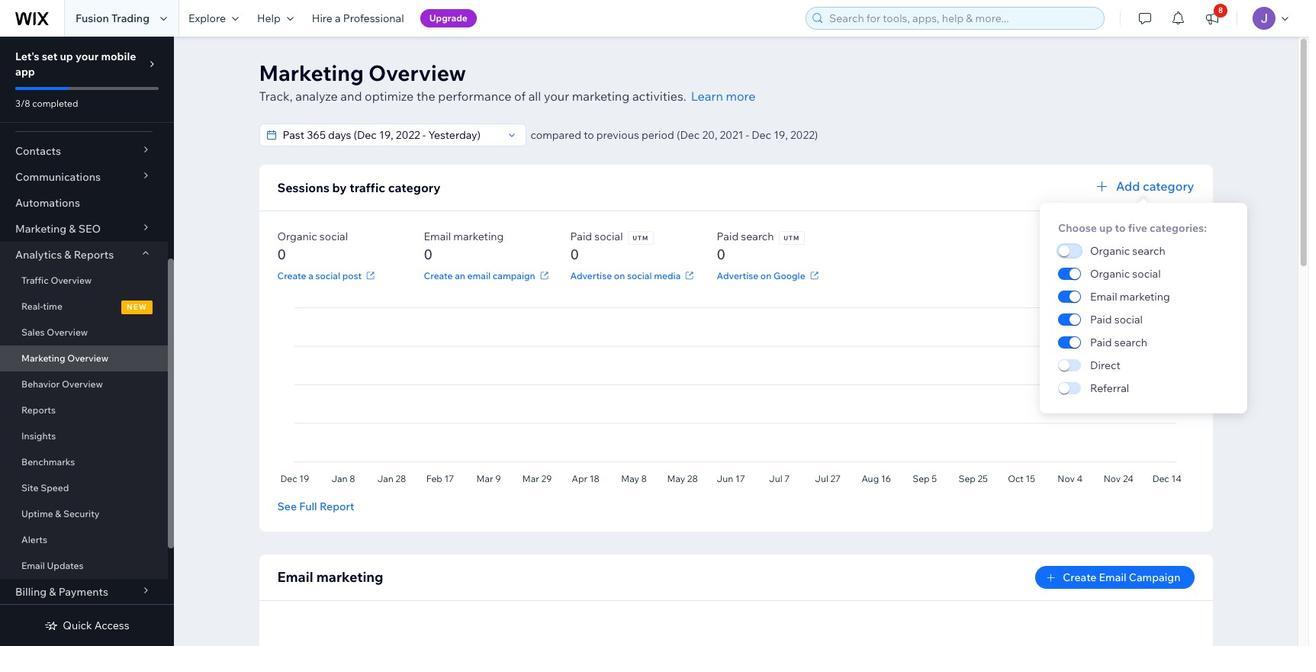 Task type: locate. For each thing, give the bounding box(es) containing it.
2 advertise from the left
[[717, 270, 758, 281]]

create for email marketing 0
[[424, 270, 453, 281]]

uptime
[[21, 508, 53, 519]]

time
[[43, 301, 62, 312]]

2 horizontal spatial create
[[1063, 571, 1097, 584]]

your right all in the top left of the page
[[544, 88, 569, 104]]

learn
[[691, 88, 723, 104]]

search up direct
[[1114, 336, 1147, 349]]

a right hire
[[335, 11, 341, 25]]

1 advertise from the left
[[570, 270, 612, 281]]

utm for paid search
[[784, 234, 800, 242]]

your inside let's set up your mobile app
[[76, 50, 99, 63]]

0 horizontal spatial create
[[277, 270, 306, 281]]

marketing
[[572, 88, 630, 104], [453, 230, 504, 243], [1120, 290, 1170, 304], [316, 568, 383, 586]]

create
[[277, 270, 306, 281], [424, 270, 453, 281], [1063, 571, 1097, 584]]

0 vertical spatial your
[[76, 50, 99, 63]]

marketing inside dropdown button
[[15, 222, 67, 236]]

utm up advertise on social media link
[[632, 234, 649, 242]]

organic up create a social post
[[277, 230, 317, 243]]

email down the alerts
[[21, 560, 45, 571]]

1 horizontal spatial create
[[424, 270, 453, 281]]

optimize
[[365, 88, 414, 104]]

& inside "popup button"
[[64, 248, 71, 262]]

a down organic social 0
[[308, 270, 313, 281]]

1 horizontal spatial on
[[760, 270, 771, 281]]

advertise left media
[[570, 270, 612, 281]]

4 0 from the left
[[717, 246, 726, 263]]

advertise on google
[[717, 270, 805, 281]]

1 horizontal spatial your
[[544, 88, 569, 104]]

fusion trading
[[76, 11, 150, 25]]

&
[[69, 222, 76, 236], [64, 248, 71, 262], [55, 508, 61, 519], [49, 585, 56, 599]]

marketing inside email marketing 0
[[453, 230, 504, 243]]

1 utm from the left
[[632, 234, 649, 242]]

to left previous
[[584, 128, 594, 142]]

billing & payments button
[[0, 579, 168, 605]]

2 utm from the left
[[784, 234, 800, 242]]

0 vertical spatial reports
[[74, 248, 114, 262]]

up inside let's set up your mobile app
[[60, 50, 73, 63]]

sessions
[[277, 180, 330, 195]]

add category button
[[1093, 177, 1194, 195]]

billing & payments
[[15, 585, 108, 599]]

1 vertical spatial a
[[308, 270, 313, 281]]

organic for organic social 0
[[277, 230, 317, 243]]

paid search up direct
[[1090, 336, 1147, 349]]

organic search
[[1090, 244, 1165, 258]]

activities.
[[632, 88, 686, 104]]

0 up create a social post
[[277, 246, 286, 263]]

social left media
[[627, 270, 652, 281]]

& left seo
[[69, 222, 76, 236]]

& inside popup button
[[49, 585, 56, 599]]

campaign
[[1129, 571, 1180, 584]]

on left media
[[614, 270, 625, 281]]

marketing up email
[[453, 230, 504, 243]]

create email campaign button
[[1035, 566, 1194, 589]]

advertise left google
[[717, 270, 758, 281]]

8
[[1218, 5, 1223, 15]]

& inside dropdown button
[[69, 222, 76, 236]]

reports up insights
[[21, 404, 56, 416]]

see full report button
[[277, 500, 354, 513]]

advertise on google link
[[717, 269, 821, 282]]

search down five
[[1132, 244, 1165, 258]]

a for social
[[308, 270, 313, 281]]

reports inside 'reports' link
[[21, 404, 56, 416]]

site
[[21, 482, 39, 494]]

let's
[[15, 50, 39, 63]]

2 vertical spatial organic
[[1090, 267, 1130, 281]]

paid search up advertise on google
[[717, 230, 774, 243]]

utm up google
[[784, 234, 800, 242]]

communications button
[[0, 164, 168, 190]]

0 inside email marketing 0
[[424, 246, 433, 263]]

0 horizontal spatial email marketing
[[277, 568, 383, 586]]

sales
[[21, 326, 45, 338]]

overview
[[369, 60, 466, 86], [51, 275, 92, 286], [47, 326, 88, 338], [67, 352, 108, 364], [62, 378, 103, 390]]

0 horizontal spatial up
[[60, 50, 73, 63]]

create left campaign at the right of the page
[[1063, 571, 1097, 584]]

behavior overview link
[[0, 371, 168, 397]]

marketing up previous
[[572, 88, 630, 104]]

category right traffic
[[388, 180, 441, 195]]

traffic
[[350, 180, 385, 195]]

0 up advertise on social media at the top
[[570, 246, 579, 263]]

to
[[584, 128, 594, 142], [1115, 221, 1126, 235]]

20,
[[702, 128, 717, 142]]

overview inside behavior overview link
[[62, 378, 103, 390]]

paid social up advertise on social media at the top
[[570, 230, 623, 243]]

0 up create an email campaign
[[424, 246, 433, 263]]

email inside sidebar 'element'
[[21, 560, 45, 571]]

full
[[299, 500, 317, 513]]

on left google
[[760, 270, 771, 281]]

choose up to five categories:
[[1058, 221, 1207, 235]]

utm for paid social
[[632, 234, 649, 242]]

1 horizontal spatial paid social
[[1090, 313, 1143, 326]]

0 horizontal spatial advertise
[[570, 270, 612, 281]]

marketing inside marketing overview track, analyze and optimize the performance of all your marketing activities. learn more
[[259, 60, 364, 86]]

marketing up analyze
[[259, 60, 364, 86]]

organic inside organic social 0
[[277, 230, 317, 243]]

0 horizontal spatial to
[[584, 128, 594, 142]]

performance
[[438, 88, 512, 104]]

reports down seo
[[74, 248, 114, 262]]

-
[[746, 128, 749, 142]]

create left an
[[424, 270, 453, 281]]

paid social down organic social
[[1090, 313, 1143, 326]]

& right uptime
[[55, 508, 61, 519]]

0 vertical spatial paid search
[[717, 230, 774, 243]]

quick
[[63, 619, 92, 632]]

1 horizontal spatial utm
[[784, 234, 800, 242]]

2 vertical spatial marketing
[[21, 352, 65, 364]]

up right choose
[[1099, 221, 1113, 235]]

1 horizontal spatial up
[[1099, 221, 1113, 235]]

& right billing
[[49, 585, 56, 599]]

0 inside organic social 0
[[277, 246, 286, 263]]

None field
[[278, 124, 502, 146]]

advertise for search
[[717, 270, 758, 281]]

0 vertical spatial email marketing
[[1090, 290, 1170, 304]]

0 horizontal spatial category
[[388, 180, 441, 195]]

overview inside marketing overview track, analyze and optimize the performance of all your marketing activities. learn more
[[369, 60, 466, 86]]

email up create an email campaign
[[424, 230, 451, 243]]

email down see
[[277, 568, 313, 586]]

1 vertical spatial to
[[1115, 221, 1126, 235]]

0 horizontal spatial utm
[[632, 234, 649, 242]]

1 horizontal spatial category
[[1143, 179, 1194, 194]]

paid search
[[717, 230, 774, 243], [1090, 336, 1147, 349]]

1 vertical spatial paid social
[[1090, 313, 1143, 326]]

overview inside marketing overview "link"
[[67, 352, 108, 364]]

help button
[[248, 0, 303, 37]]

1 horizontal spatial reports
[[74, 248, 114, 262]]

& for analytics
[[64, 248, 71, 262]]

reports
[[74, 248, 114, 262], [21, 404, 56, 416]]

overview up the
[[369, 60, 466, 86]]

organic social 0
[[277, 230, 348, 263]]

2 0 from the left
[[424, 246, 433, 263]]

reports inside analytics & reports "popup button"
[[74, 248, 114, 262]]

up right set
[[60, 50, 73, 63]]

to left five
[[1115, 221, 1126, 235]]

1 vertical spatial up
[[1099, 221, 1113, 235]]

traffic overview
[[21, 275, 92, 286]]

seo
[[78, 222, 101, 236]]

search up advertise on google
[[741, 230, 774, 243]]

1 vertical spatial reports
[[21, 404, 56, 416]]

your inside marketing overview track, analyze and optimize the performance of all your marketing activities. learn more
[[544, 88, 569, 104]]

marketing
[[259, 60, 364, 86], [15, 222, 67, 236], [21, 352, 65, 364]]

overview for traffic overview
[[51, 275, 92, 286]]

& down marketing & seo at top left
[[64, 248, 71, 262]]

0 vertical spatial marketing
[[259, 60, 364, 86]]

alerts link
[[0, 527, 168, 553]]

advertise on social media link
[[570, 269, 697, 282]]

social inside organic social 0
[[319, 230, 348, 243]]

overview up marketing overview
[[47, 326, 88, 338]]

0 vertical spatial up
[[60, 50, 73, 63]]

email marketing
[[1090, 290, 1170, 304], [277, 568, 383, 586]]

on inside advertise on social media link
[[614, 270, 625, 281]]

email
[[424, 230, 451, 243], [1090, 290, 1117, 304], [21, 560, 45, 571], [277, 568, 313, 586], [1099, 571, 1126, 584]]

social
[[319, 230, 348, 243], [594, 230, 623, 243], [1132, 267, 1161, 281], [315, 270, 340, 281], [627, 270, 652, 281], [1114, 313, 1143, 326]]

0 vertical spatial search
[[741, 230, 774, 243]]

email marketing down "report"
[[277, 568, 383, 586]]

marketing up analytics
[[15, 222, 67, 236]]

social up create a social post link
[[319, 230, 348, 243]]

overview down marketing overview "link"
[[62, 378, 103, 390]]

of
[[514, 88, 526, 104]]

overview down sales overview link
[[67, 352, 108, 364]]

marketing inside "link"
[[21, 352, 65, 364]]

advertise for social
[[570, 270, 612, 281]]

0 vertical spatial paid social
[[570, 230, 623, 243]]

marketing & seo
[[15, 222, 101, 236]]

0 vertical spatial a
[[335, 11, 341, 25]]

marketing down organic social
[[1120, 290, 1170, 304]]

0 vertical spatial organic
[[277, 230, 317, 243]]

on inside "advertise on google" link
[[760, 270, 771, 281]]

overview inside sales overview link
[[47, 326, 88, 338]]

email marketing down organic social
[[1090, 290, 1170, 304]]

benchmarks link
[[0, 449, 168, 475]]

1 horizontal spatial advertise
[[717, 270, 758, 281]]

2 on from the left
[[760, 270, 771, 281]]

0 horizontal spatial your
[[76, 50, 99, 63]]

1 vertical spatial organic
[[1090, 244, 1130, 258]]

categories:
[[1150, 221, 1207, 235]]

upgrade
[[429, 12, 468, 24]]

1 vertical spatial marketing
[[15, 222, 67, 236]]

overview inside traffic overview link
[[51, 275, 92, 286]]

a inside 'link'
[[335, 11, 341, 25]]

post
[[342, 270, 362, 281]]

google
[[774, 270, 805, 281]]

automations link
[[0, 190, 168, 216]]

category
[[1143, 179, 1194, 194], [388, 180, 441, 195]]

1 horizontal spatial to
[[1115, 221, 1126, 235]]

email down organic social
[[1090, 290, 1117, 304]]

overview for marketing overview track, analyze and optimize the performance of all your marketing activities. learn more
[[369, 60, 466, 86]]

organic down the organic search
[[1090, 267, 1130, 281]]

your
[[76, 50, 99, 63], [544, 88, 569, 104]]

0 horizontal spatial on
[[614, 270, 625, 281]]

up
[[60, 50, 73, 63], [1099, 221, 1113, 235]]

1 horizontal spatial paid search
[[1090, 336, 1147, 349]]

1 vertical spatial your
[[544, 88, 569, 104]]

report
[[320, 500, 354, 513]]

1 0 from the left
[[277, 246, 286, 263]]

0 horizontal spatial reports
[[21, 404, 56, 416]]

email left campaign at the right of the page
[[1099, 571, 1126, 584]]

social left post
[[315, 270, 340, 281]]

3/8
[[15, 98, 30, 109]]

email
[[467, 270, 491, 281]]

create down organic social 0
[[277, 270, 306, 281]]

1 horizontal spatial a
[[335, 11, 341, 25]]

create for organic social 0
[[277, 270, 306, 281]]

19,
[[774, 128, 788, 142]]

alerts
[[21, 534, 47, 545]]

1 on from the left
[[614, 270, 625, 281]]

a for professional
[[335, 11, 341, 25]]

organic up organic social
[[1090, 244, 1130, 258]]

overview down analytics & reports
[[51, 275, 92, 286]]

speed
[[41, 482, 69, 494]]

category right the add
[[1143, 179, 1194, 194]]

contacts
[[15, 144, 61, 158]]

0 horizontal spatial a
[[308, 270, 313, 281]]

0 up advertise on google
[[717, 246, 726, 263]]

0 horizontal spatial paid search
[[717, 230, 774, 243]]

your left mobile
[[76, 50, 99, 63]]

1 vertical spatial paid search
[[1090, 336, 1147, 349]]

marketing for marketing overview
[[21, 352, 65, 364]]

marketing up behavior
[[21, 352, 65, 364]]

sales overview link
[[0, 320, 168, 346]]



Task type: vqa. For each thing, say whether or not it's contained in the screenshot.
the left to
yes



Task type: describe. For each thing, give the bounding box(es) containing it.
referral
[[1090, 381, 1129, 395]]

insights link
[[0, 423, 168, 449]]

create a social post link
[[277, 269, 378, 282]]

the
[[416, 88, 435, 104]]

create a social post
[[277, 270, 362, 281]]

access
[[94, 619, 129, 632]]

track,
[[259, 88, 293, 104]]

analytics & reports button
[[0, 242, 168, 268]]

communications
[[15, 170, 101, 184]]

hire a professional
[[312, 11, 404, 25]]

3/8 completed
[[15, 98, 78, 109]]

organic social
[[1090, 267, 1161, 281]]

create an email campaign link
[[424, 269, 551, 282]]

contacts button
[[0, 138, 168, 164]]

& for billing
[[49, 585, 56, 599]]

see
[[277, 500, 297, 513]]

email marketing 0
[[424, 230, 504, 263]]

on for paid social
[[614, 270, 625, 281]]

marketing overview link
[[0, 346, 168, 371]]

dec
[[752, 128, 771, 142]]

marketing down "report"
[[316, 568, 383, 586]]

site speed link
[[0, 475, 168, 501]]

on for paid search
[[760, 270, 771, 281]]

& for uptime
[[55, 508, 61, 519]]

more
[[726, 88, 756, 104]]

set
[[42, 50, 57, 63]]

updates
[[47, 560, 84, 571]]

2 vertical spatial search
[[1114, 336, 1147, 349]]

media
[[654, 270, 681, 281]]

site speed
[[21, 482, 69, 494]]

hire a professional link
[[303, 0, 413, 37]]

learn more link
[[691, 87, 756, 105]]

compared
[[531, 128, 581, 142]]

social up advertise on social media at the top
[[594, 230, 623, 243]]

previous
[[596, 128, 639, 142]]

help
[[257, 11, 281, 25]]

email inside button
[[1099, 571, 1126, 584]]

benchmarks
[[21, 456, 75, 468]]

period
[[642, 128, 674, 142]]

organic for organic search
[[1090, 244, 1130, 258]]

marketing inside marketing overview track, analyze and optimize the performance of all your marketing activities. learn more
[[572, 88, 630, 104]]

1 horizontal spatial email marketing
[[1090, 290, 1170, 304]]

real-time
[[21, 301, 62, 312]]

social down the organic search
[[1132, 267, 1161, 281]]

campaign
[[493, 270, 535, 281]]

email updates link
[[0, 553, 168, 579]]

overview for behavior overview
[[62, 378, 103, 390]]

marketing & seo button
[[0, 216, 168, 242]]

marketing for marketing overview track, analyze and optimize the performance of all your marketing activities. learn more
[[259, 60, 364, 86]]

see full report
[[277, 500, 354, 513]]

quick access
[[63, 619, 129, 632]]

five
[[1128, 221, 1147, 235]]

sessions by traffic category
[[277, 180, 441, 195]]

create inside button
[[1063, 571, 1097, 584]]

behavior overview
[[21, 378, 103, 390]]

analyze
[[295, 88, 338, 104]]

0 horizontal spatial paid social
[[570, 230, 623, 243]]

new
[[127, 302, 147, 312]]

completed
[[32, 98, 78, 109]]

0 vertical spatial to
[[584, 128, 594, 142]]

marketing overview track, analyze and optimize the performance of all your marketing activities. learn more
[[259, 60, 756, 104]]

email updates
[[21, 560, 84, 571]]

sales overview
[[21, 326, 88, 338]]

payments
[[58, 585, 108, 599]]

reports link
[[0, 397, 168, 423]]

analytics & reports
[[15, 248, 114, 262]]

security
[[63, 508, 100, 519]]

create an email campaign
[[424, 270, 535, 281]]

8 button
[[1195, 0, 1229, 37]]

marketing for marketing & seo
[[15, 222, 67, 236]]

sidebar element
[[0, 37, 174, 646]]

email inside email marketing 0
[[424, 230, 451, 243]]

social down organic social
[[1114, 313, 1143, 326]]

1 vertical spatial search
[[1132, 244, 1165, 258]]

direct
[[1090, 359, 1120, 372]]

insights
[[21, 430, 56, 442]]

2022)
[[790, 128, 818, 142]]

1 vertical spatial email marketing
[[277, 568, 383, 586]]

& for marketing
[[69, 222, 76, 236]]

create email campaign
[[1063, 571, 1180, 584]]

overview for sales overview
[[47, 326, 88, 338]]

trading
[[111, 11, 150, 25]]

Search for tools, apps, help & more... field
[[825, 8, 1099, 29]]

traffic
[[21, 275, 49, 286]]

professional
[[343, 11, 404, 25]]

compared to previous period (dec 20, 2021 - dec 19, 2022)
[[531, 128, 818, 142]]

by
[[332, 180, 347, 195]]

choose
[[1058, 221, 1097, 235]]

3 0 from the left
[[570, 246, 579, 263]]

add category
[[1116, 179, 1194, 194]]

and
[[340, 88, 362, 104]]

organic for organic social
[[1090, 267, 1130, 281]]

overview for marketing overview
[[67, 352, 108, 364]]

(dec
[[677, 128, 700, 142]]

category inside button
[[1143, 179, 1194, 194]]

upgrade button
[[420, 9, 477, 27]]

add
[[1116, 179, 1140, 194]]



